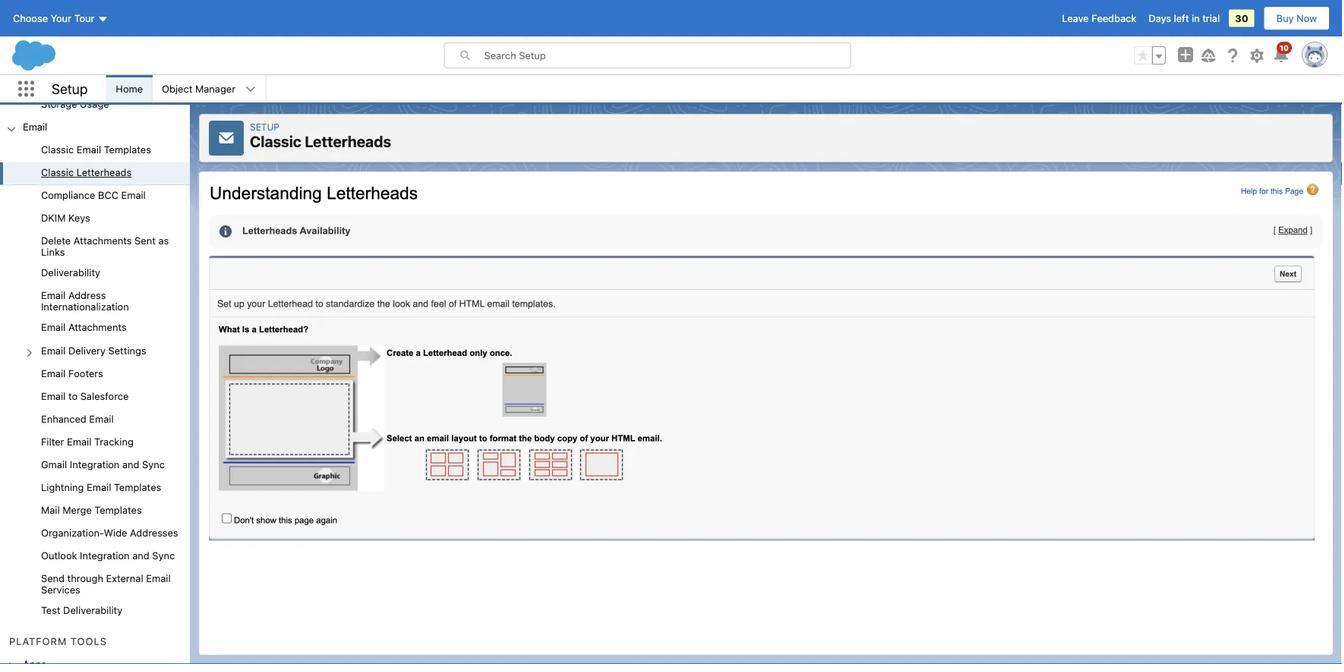 Task type: vqa. For each thing, say whether or not it's contained in the screenshot.
EMAIL ADDRESS INTERNATIONALIZATION link in the top of the page
yes



Task type: locate. For each thing, give the bounding box(es) containing it.
test
[[41, 605, 60, 616]]

1 horizontal spatial letterheads
[[305, 133, 391, 150]]

integration inside outlook integration and sync link
[[80, 550, 130, 562]]

email down storage
[[23, 121, 47, 132]]

gmail integration and sync link
[[41, 459, 165, 473]]

1 vertical spatial integration
[[80, 550, 130, 562]]

email down the 'deliverability' link
[[41, 290, 66, 301]]

email
[[23, 121, 47, 132], [77, 144, 101, 155], [121, 189, 146, 201], [41, 290, 66, 301], [41, 322, 66, 333], [41, 345, 66, 356], [41, 368, 66, 379], [41, 390, 66, 402], [89, 413, 114, 425], [67, 436, 91, 447], [87, 482, 111, 493], [146, 573, 171, 585]]

keys
[[68, 212, 90, 224]]

templates
[[104, 144, 151, 155], [114, 482, 161, 493], [95, 505, 142, 516]]

templates up wide
[[95, 505, 142, 516]]

external
[[106, 573, 143, 585]]

classic inside setup classic letterheads
[[250, 133, 301, 150]]

0 vertical spatial and
[[122, 459, 139, 470]]

attachments down keys
[[74, 235, 132, 247]]

email inside email footers link
[[41, 368, 66, 379]]

deliverability down the send through external email services
[[63, 605, 123, 616]]

email right external
[[146, 573, 171, 585]]

1 vertical spatial and
[[132, 550, 149, 562]]

0 vertical spatial sync
[[142, 459, 165, 470]]

leave feedback link
[[1062, 13, 1137, 24]]

email up classic letterheads in the top of the page
[[77, 144, 101, 155]]

0 horizontal spatial setup
[[52, 81, 88, 97]]

integration down organization-wide addresses link
[[80, 550, 130, 562]]

1 vertical spatial letterheads
[[77, 167, 132, 178]]

email delivery settings
[[41, 345, 146, 356]]

1 vertical spatial sync
[[152, 550, 175, 562]]

classic down setup link
[[250, 133, 301, 150]]

gmail
[[41, 459, 67, 470]]

email tree item
[[0, 116, 190, 623]]

email down "enhanced email" link
[[67, 436, 91, 447]]

email left to
[[41, 390, 66, 402]]

email down internationalization
[[41, 322, 66, 333]]

classic email templates link
[[41, 144, 151, 158]]

setup inside setup classic letterheads
[[250, 122, 279, 132]]

group containing classic email templates
[[0, 139, 190, 623]]

buy now
[[1277, 13, 1317, 24]]

tracking
[[94, 436, 134, 447]]

0 vertical spatial setup
[[52, 81, 88, 97]]

attachments
[[74, 235, 132, 247], [68, 322, 127, 333]]

templates for mail merge templates
[[95, 505, 142, 516]]

sync
[[142, 459, 165, 470], [152, 550, 175, 562]]

templates for lightning email templates
[[114, 482, 161, 493]]

group
[[1134, 46, 1166, 65], [0, 139, 190, 623]]

links
[[41, 247, 65, 258]]

email up email footers
[[41, 345, 66, 356]]

1 vertical spatial attachments
[[68, 322, 127, 333]]

email inside 'filter email tracking' link
[[67, 436, 91, 447]]

integration
[[70, 459, 120, 470], [80, 550, 130, 562]]

enhanced email
[[41, 413, 114, 425]]

classic inside tree item
[[41, 167, 74, 178]]

email right bcc
[[121, 189, 146, 201]]

object
[[162, 83, 193, 95]]

email inside lightning email templates link
[[87, 482, 111, 493]]

setup
[[52, 81, 88, 97], [250, 122, 279, 132]]

buy now button
[[1264, 6, 1330, 30]]

compliance bcc email
[[41, 189, 146, 201]]

classic
[[250, 133, 301, 150], [41, 144, 74, 155], [41, 167, 74, 178]]

deliverability down links
[[41, 267, 100, 278]]

send through external email services
[[41, 573, 171, 596]]

classic for classic letterheads
[[41, 167, 74, 178]]

integration for outlook
[[80, 550, 130, 562]]

setup link
[[250, 122, 279, 132]]

1 vertical spatial deliverability
[[63, 605, 123, 616]]

0 vertical spatial attachments
[[74, 235, 132, 247]]

attachments up email delivery settings
[[68, 322, 127, 333]]

delivery
[[68, 345, 106, 356]]

1 vertical spatial templates
[[114, 482, 161, 493]]

storage usage
[[41, 98, 109, 109]]

manager
[[195, 83, 236, 95]]

choose your tour
[[13, 13, 95, 24]]

organization-wide addresses
[[41, 527, 178, 539]]

1 vertical spatial group
[[0, 139, 190, 623]]

merge
[[63, 505, 92, 516]]

home link
[[107, 75, 152, 103]]

trial
[[1203, 13, 1220, 24]]

email to salesforce link
[[41, 390, 129, 404]]

integration for gmail
[[70, 459, 120, 470]]

mail
[[41, 505, 60, 516]]

email inside email attachments link
[[41, 322, 66, 333]]

left
[[1174, 13, 1189, 24]]

mail merge templates
[[41, 505, 142, 516]]

email inside classic email templates link
[[77, 144, 101, 155]]

organization-wide addresses link
[[41, 527, 178, 541]]

0 vertical spatial letterheads
[[305, 133, 391, 150]]

deliverability inside test deliverability link
[[63, 605, 123, 616]]

settings
[[108, 345, 146, 356]]

0 vertical spatial group
[[1134, 46, 1166, 65]]

integration down 'filter email tracking' link
[[70, 459, 120, 470]]

email delivery settings link
[[41, 345, 146, 358]]

filter email tracking link
[[41, 436, 134, 450]]

lightning email templates link
[[41, 482, 161, 496]]

1 horizontal spatial setup
[[250, 122, 279, 132]]

choose your tour button
[[12, 6, 109, 30]]

2 vertical spatial templates
[[95, 505, 142, 516]]

30
[[1235, 13, 1248, 24]]

footers
[[68, 368, 103, 379]]

0 horizontal spatial letterheads
[[77, 167, 132, 178]]

email down salesforce
[[89, 413, 114, 425]]

classic letterheads tree item
[[0, 162, 190, 185]]

email attachments link
[[41, 322, 127, 336]]

attachments for email
[[68, 322, 127, 333]]

and
[[122, 459, 139, 470], [132, 550, 149, 562]]

and down 'addresses'
[[132, 550, 149, 562]]

email attachments
[[41, 322, 127, 333]]

integration inside gmail integration and sync link
[[70, 459, 120, 470]]

tour
[[74, 13, 95, 24]]

home
[[116, 83, 143, 95]]

sync up lightning email templates
[[142, 459, 165, 470]]

classic down email link
[[41, 144, 74, 155]]

platform tools
[[9, 636, 107, 647]]

email left footers
[[41, 368, 66, 379]]

0 horizontal spatial group
[[0, 139, 190, 623]]

sync down 'addresses'
[[152, 550, 175, 562]]

attachments inside delete attachments sent as links
[[74, 235, 132, 247]]

0 vertical spatial templates
[[104, 144, 151, 155]]

email address internationalization link
[[41, 290, 190, 313]]

outlook integration and sync
[[41, 550, 175, 562]]

0 vertical spatial integration
[[70, 459, 120, 470]]

letterheads
[[305, 133, 391, 150], [77, 167, 132, 178]]

templates up classic letterheads tree item
[[104, 144, 151, 155]]

delete attachments sent as links
[[41, 235, 169, 258]]

attachments inside email attachments link
[[68, 322, 127, 333]]

days
[[1149, 13, 1171, 24]]

1 vertical spatial setup
[[250, 122, 279, 132]]

object manager link
[[153, 75, 245, 103]]

email address internationalization
[[41, 290, 129, 313]]

email footers link
[[41, 368, 103, 381]]

classic up compliance
[[41, 167, 74, 178]]

sync for gmail integration and sync
[[142, 459, 165, 470]]

dkim keys
[[41, 212, 90, 224]]

sent
[[135, 235, 156, 247]]

email down gmail integration and sync link at the bottom left of the page
[[87, 482, 111, 493]]

deliverability
[[41, 267, 100, 278], [63, 605, 123, 616]]

templates down gmail integration and sync link at the bottom left of the page
[[114, 482, 161, 493]]

and for gmail integration and sync
[[122, 459, 139, 470]]

as
[[158, 235, 169, 247]]

setup for setup classic letterheads
[[250, 122, 279, 132]]

and down tracking
[[122, 459, 139, 470]]

classic for classic email templates
[[41, 144, 74, 155]]



Task type: describe. For each thing, give the bounding box(es) containing it.
lightning
[[41, 482, 84, 493]]

compliance bcc email link
[[41, 189, 146, 203]]

through
[[67, 573, 103, 585]]

buy
[[1277, 13, 1294, 24]]

letterheads inside setup classic letterheads
[[305, 133, 391, 150]]

templates for classic email templates
[[104, 144, 151, 155]]

delete attachments sent as links link
[[41, 235, 190, 258]]

in
[[1192, 13, 1200, 24]]

enhanced
[[41, 413, 86, 425]]

leave
[[1062, 13, 1089, 24]]

email inside the send through external email services
[[146, 573, 171, 585]]

classic letterheads
[[41, 167, 132, 178]]

internationalization
[[41, 301, 129, 313]]

gmail integration and sync
[[41, 459, 165, 470]]

send
[[41, 573, 65, 585]]

attachments for delete
[[74, 235, 132, 247]]

services
[[41, 585, 80, 596]]

dkim keys link
[[41, 212, 90, 226]]

lightning email templates
[[41, 482, 161, 493]]

mail merge templates link
[[41, 505, 142, 518]]

filter email tracking
[[41, 436, 134, 447]]

email link
[[23, 121, 47, 135]]

days left in trial
[[1149, 13, 1220, 24]]

platform
[[9, 636, 67, 647]]

feedback
[[1092, 13, 1137, 24]]

address
[[68, 290, 106, 301]]

letterheads inside tree item
[[77, 167, 132, 178]]

email to salesforce
[[41, 390, 129, 402]]

now
[[1297, 13, 1317, 24]]

classic email templates
[[41, 144, 151, 155]]

to
[[68, 390, 78, 402]]

salesforce
[[80, 390, 129, 402]]

addresses
[[130, 527, 178, 539]]

enhanced email link
[[41, 413, 114, 427]]

classic letterheads link
[[41, 167, 132, 180]]

setup for setup
[[52, 81, 88, 97]]

and for outlook integration and sync
[[132, 550, 149, 562]]

10
[[1280, 43, 1289, 52]]

email inside email address internationalization
[[41, 290, 66, 301]]

email inside email delivery settings link
[[41, 345, 66, 356]]

storage
[[41, 98, 77, 109]]

outlook integration and sync link
[[41, 550, 175, 564]]

choose
[[13, 13, 48, 24]]

send through external email services link
[[41, 573, 190, 596]]

deliverability link
[[41, 267, 100, 281]]

your
[[51, 13, 71, 24]]

setup classic letterheads
[[250, 122, 391, 150]]

Search Setup text field
[[484, 43, 850, 68]]

email inside the 'compliance bcc email' link
[[121, 189, 146, 201]]

test deliverability
[[41, 605, 123, 616]]

compliance
[[41, 189, 95, 201]]

wide
[[104, 527, 127, 539]]

test deliverability link
[[41, 605, 123, 619]]

delete
[[41, 235, 71, 247]]

tools
[[71, 636, 107, 647]]

filter
[[41, 436, 64, 447]]

storage usage link
[[41, 98, 109, 112]]

usage
[[80, 98, 109, 109]]

10 button
[[1272, 42, 1292, 65]]

sync for outlook integration and sync
[[152, 550, 175, 562]]

leave feedback
[[1062, 13, 1137, 24]]

object manager
[[162, 83, 236, 95]]

1 horizontal spatial group
[[1134, 46, 1166, 65]]

email inside "enhanced email" link
[[89, 413, 114, 425]]

organization-
[[41, 527, 104, 539]]

0 vertical spatial deliverability
[[41, 267, 100, 278]]

bcc
[[98, 189, 118, 201]]

email inside email to salesforce link
[[41, 390, 66, 402]]

dkim
[[41, 212, 66, 224]]

outlook
[[41, 550, 77, 562]]



